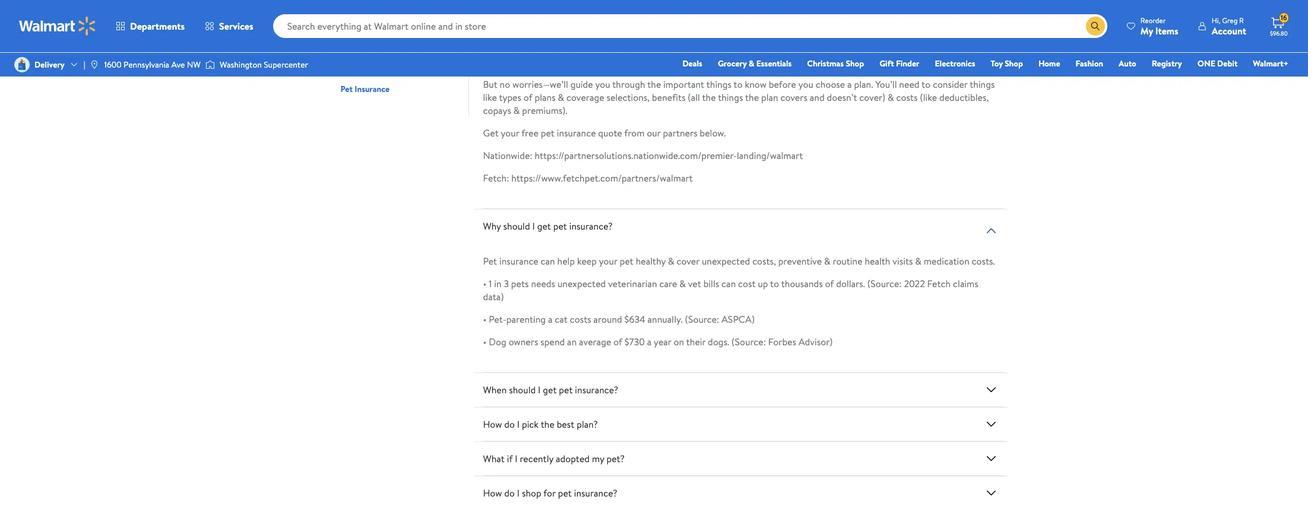 Task type: vqa. For each thing, say whether or not it's contained in the screenshot.
"Items"
yes



Task type: locate. For each thing, give the bounding box(es) containing it.
how up what in the bottom left of the page
[[483, 418, 502, 431]]

can
[[541, 255, 555, 268], [722, 277, 736, 290]]

1 horizontal spatial can
[[722, 277, 736, 290]]

in
[[494, 277, 502, 290]]

pet down compare
[[341, 83, 353, 95]]

shop right the toy
[[1005, 58, 1024, 70]]

 image right |
[[90, 60, 100, 70]]

a left plan.
[[848, 78, 852, 91]]

to left know
[[734, 78, 743, 91]]

0 horizontal spatial to
[[734, 78, 743, 91]]

gets
[[886, 42, 904, 55]]

i left shop
[[517, 487, 520, 500]]

1 horizontal spatial (source:
[[732, 336, 766, 349]]

insurance? down my
[[574, 487, 618, 500]]

should right 'why' on the top left of page
[[504, 220, 530, 233]]

0 vertical spatial get
[[537, 220, 551, 233]]

i for why should i get pet insurance?
[[533, 220, 535, 233]]

a
[[777, 55, 782, 68], [848, 78, 852, 91], [548, 313, 553, 326], [647, 336, 652, 349]]

can inside • 1 in 3 pets needs unexpected veterinarian care & vet bills can cost up to thousands of dollars. (source: 2022 fetch claims data)
[[722, 277, 736, 290]]

how does pet insurance work? image
[[985, 11, 999, 25]]

pet right does
[[526, 7, 540, 20]]

1 horizontal spatial  image
[[90, 60, 100, 70]]

2 vertical spatial •
[[483, 336, 487, 349]]

cost inside pet insurance helps you cover the cost of unexpected veterinary bills & medications when your pal gets sick or hurt. each pet insurance plan is different & what works for your neighbor might not be a match for you & your pet.
[[623, 42, 640, 55]]

insurance
[[542, 7, 581, 20], [500, 42, 539, 55], [483, 55, 522, 68], [557, 126, 596, 140], [500, 255, 539, 268]]

1
[[489, 277, 492, 290]]

ave
[[171, 59, 185, 71]]

2 shop from the left
[[1005, 58, 1024, 70]]

how left does
[[483, 7, 502, 20]]

of left plans
[[524, 91, 533, 104]]

1 vertical spatial can
[[722, 277, 736, 290]]

get right 'why' on the top left of page
[[537, 220, 551, 233]]

your left pet.
[[852, 55, 871, 68]]

your right keep
[[599, 255, 618, 268]]

cover inside pet insurance helps you cover the cost of unexpected veterinary bills & medications when your pal gets sick or hurt. each pet insurance plan is different & what works for your neighbor might not be a match for you & your pet.
[[582, 42, 605, 55]]

0 horizontal spatial medicare
[[341, 38, 374, 50]]

do for shop
[[505, 487, 515, 500]]

pet up "1"
[[483, 255, 497, 268]]

registry link
[[1147, 57, 1188, 70]]

can down pet insurance can help keep your pet healthy & cover unexpected costs, preventive & routine health visits & medication costs.
[[722, 277, 736, 290]]

of left $730
[[614, 336, 623, 349]]

(source: down aspca)
[[732, 336, 766, 349]]

i for when should i get pet insurance?
[[538, 384, 541, 397]]

toy shop
[[991, 58, 1024, 70]]

2 horizontal spatial (source:
[[868, 277, 902, 290]]

a inside but no worries—we'll guide you through the important things to know before you choose a plan. you'll need to consider things like types of plans & coverage selections, benefits (all the things the plan covers and doesn't cover) & costs (like deductibles, copays & premiums).
[[848, 78, 852, 91]]

0 vertical spatial cover
[[582, 42, 605, 55]]

& up 'choose'
[[844, 55, 850, 68]]

1 vertical spatial (source:
[[685, 313, 720, 326]]

how do i shop for pet insurance?
[[483, 487, 618, 500]]

plan inside but no worries—we'll guide you through the important things to know before you choose a plan. you'll need to consider things like types of plans & coverage selections, benefits (all the things the plan covers and doesn't cover) & costs (like deductibles, copays & premiums).
[[762, 91, 779, 104]]

& right copays
[[514, 104, 520, 117]]

our
[[647, 126, 661, 140]]

pet up the toy
[[979, 42, 992, 55]]

cost left up
[[739, 277, 756, 290]]

unexpected up deals
[[654, 42, 702, 55]]

(source: up the their
[[685, 313, 720, 326]]

0 vertical spatial costs
[[897, 91, 918, 104]]

to
[[734, 78, 743, 91], [922, 78, 931, 91], [771, 277, 780, 290]]

insurance? up keep
[[570, 220, 613, 233]]

or
[[924, 42, 933, 55]]

walmart+ link
[[1248, 57, 1295, 70]]

pet up but in the top of the page
[[483, 42, 497, 55]]

needs
[[531, 277, 556, 290]]

0 vertical spatial •
[[483, 277, 487, 290]]

• 1 in 3 pets needs unexpected veterinarian care & vet bills can cost up to thousands of dollars. (source: 2022 fetch claims data)
[[483, 277, 979, 304]]

know
[[745, 78, 767, 91]]

for right works
[[648, 55, 660, 68]]

• for • 1 in 3 pets needs unexpected veterinarian care & vet bills can cost up to thousands of dollars. (source: 2022 fetch claims data)
[[483, 277, 487, 290]]

help
[[558, 255, 575, 268]]

• pet-parenting a cat costs around $634 annually. (source: aspca)
[[483, 313, 755, 326]]

shop up plan.
[[846, 58, 865, 70]]

routine
[[833, 255, 863, 268]]

items
[[1156, 24, 1179, 37]]

1 horizontal spatial cost
[[739, 277, 756, 290]]

how do i pick the best plan? image
[[985, 418, 999, 432]]

i right 'why' on the top left of page
[[533, 220, 535, 233]]

• left dog at the bottom of the page
[[483, 336, 487, 349]]

0 vertical spatial cost
[[623, 42, 640, 55]]

i up how do i pick the best plan?
[[538, 384, 541, 397]]

grocery
[[718, 58, 747, 70]]

an
[[567, 336, 577, 349]]

1 • from the top
[[483, 277, 487, 290]]

the inside pet insurance helps you cover the cost of unexpected veterinary bills & medications when your pal gets sick or hurt. each pet insurance plan is different & what works for your neighbor might not be a match for you & your pet.
[[607, 42, 621, 55]]

should right when at the bottom
[[509, 384, 536, 397]]

• dog owners spend an average of $730 a year on their dogs. (source: forbes advisor)
[[483, 336, 833, 349]]

costs left (like
[[897, 91, 918, 104]]

shop
[[846, 58, 865, 70], [1005, 58, 1024, 70]]

costs
[[897, 91, 918, 104], [570, 313, 592, 326]]

data)
[[483, 290, 504, 304]]

2 vertical spatial insurance?
[[574, 487, 618, 500]]

1 vertical spatial insurance?
[[575, 384, 619, 397]]

insurance left the quote
[[557, 126, 596, 140]]

1 vertical spatial should
[[509, 384, 536, 397]]

• inside • 1 in 3 pets needs unexpected veterinarian care & vet bills can cost up to thousands of dollars. (source: 2022 fetch claims data)
[[483, 277, 487, 290]]

insurance left work?
[[542, 7, 581, 20]]

grocery & essentials link
[[713, 57, 797, 70]]

reorder
[[1141, 15, 1166, 25]]

1 horizontal spatial medicare
[[376, 61, 409, 72]]

search icon image
[[1091, 21, 1101, 31]]

1 horizontal spatial shop
[[1005, 58, 1024, 70]]

choose
[[816, 78, 846, 91]]

3 • from the top
[[483, 336, 487, 349]]

can left help
[[541, 255, 555, 268]]

0 vertical spatial (source:
[[868, 277, 902, 290]]

deductibles,
[[940, 91, 989, 104]]

do left pick
[[505, 418, 515, 431]]

the
[[607, 42, 621, 55], [648, 78, 661, 91], [703, 91, 716, 104], [746, 91, 759, 104], [541, 418, 555, 431]]

0 vertical spatial plan
[[525, 55, 542, 68]]

& left what
[[591, 55, 598, 68]]

i for how do i shop for pet insurance?
[[517, 487, 520, 500]]

0 horizontal spatial bills
[[704, 277, 720, 290]]

cover up vet on the right bottom of the page
[[677, 255, 700, 268]]

0 vertical spatial medicare
[[341, 38, 374, 50]]

washington
[[220, 59, 262, 71]]

nationwide: https://partnersolutions.nationwide.com/premier-landing/walmart
[[483, 149, 803, 162]]

costs right cat
[[570, 313, 592, 326]]

auto
[[1119, 58, 1137, 70]]

pet inside pet insurance helps you cover the cost of unexpected veterinary bills & medications when your pal gets sick or hurt. each pet insurance plan is different & what works for your neighbor might not be a match for you & your pet.
[[483, 42, 497, 55]]

1 how from the top
[[483, 7, 502, 20]]

0 vertical spatial insurance?
[[570, 220, 613, 233]]

insurance? up the plan?
[[575, 384, 619, 397]]

pet insurance link
[[341, 82, 390, 95]]

0 horizontal spatial  image
[[14, 57, 30, 72]]

2 vertical spatial (source:
[[732, 336, 766, 349]]

to right up
[[771, 277, 780, 290]]

2 vertical spatial how
[[483, 487, 502, 500]]

insurance?
[[570, 220, 613, 233], [575, 384, 619, 397], [574, 487, 618, 500]]

departments button
[[106, 12, 195, 40]]

helps
[[541, 42, 562, 55]]

i right if
[[515, 453, 518, 466]]

1 vertical spatial •
[[483, 313, 487, 326]]

unexpected down keep
[[558, 277, 606, 290]]

0 vertical spatial pet
[[483, 42, 497, 55]]

0 horizontal spatial shop
[[846, 58, 865, 70]]

how down what in the bottom left of the page
[[483, 487, 502, 500]]

a right be
[[777, 55, 782, 68]]

of
[[643, 42, 652, 55], [524, 91, 533, 104], [826, 277, 834, 290], [614, 336, 623, 349]]

1 horizontal spatial to
[[771, 277, 780, 290]]

claims
[[954, 277, 979, 290]]

how does pet insurance work?
[[483, 7, 608, 20]]

how for how do i pick the best plan?
[[483, 418, 502, 431]]

0 vertical spatial can
[[541, 255, 555, 268]]

2 vertical spatial unexpected
[[558, 277, 606, 290]]

0 horizontal spatial (source:
[[685, 313, 720, 326]]

you
[[565, 42, 580, 55], [826, 55, 841, 68], [596, 78, 611, 91], [799, 78, 814, 91]]

you up 'choose'
[[826, 55, 841, 68]]

before
[[769, 78, 797, 91]]

fetch:
[[483, 172, 509, 185]]

i
[[533, 220, 535, 233], [538, 384, 541, 397], [517, 418, 520, 431], [515, 453, 518, 466], [517, 487, 520, 500]]

insurance up pets
[[500, 255, 539, 268]]

pet for pet insurance helps you cover the cost of unexpected veterinary bills & medications when your pal gets sick or hurt. each pet insurance plan is different & what works for your neighbor might not be a match for you & your pet.
[[483, 42, 497, 55]]

deals
[[683, 58, 703, 70]]

0 vertical spatial bills
[[749, 42, 764, 55]]

2 • from the top
[[483, 313, 487, 326]]

hi, greg r account
[[1212, 15, 1247, 37]]

2 do from the top
[[505, 487, 515, 500]]

1 vertical spatial costs
[[570, 313, 592, 326]]

coverage
[[567, 91, 605, 104]]

i left pick
[[517, 418, 520, 431]]

1 vertical spatial get
[[543, 384, 557, 397]]

cover down work?
[[582, 42, 605, 55]]

medicaid renewal link
[[341, 14, 405, 27]]

0 vertical spatial unexpected
[[654, 42, 702, 55]]

 image
[[206, 59, 215, 71]]

bills right vet on the right bottom of the page
[[704, 277, 720, 290]]

get up how do i pick the best plan?
[[543, 384, 557, 397]]

pet up help
[[554, 220, 567, 233]]

1 do from the top
[[505, 418, 515, 431]]

1 vertical spatial bills
[[704, 277, 720, 290]]

fashion link
[[1071, 57, 1109, 70]]

how for how does pet insurance work?
[[483, 7, 502, 20]]

0 vertical spatial how
[[483, 7, 502, 20]]

insurance
[[355, 83, 390, 95]]

of left the dollars.
[[826, 277, 834, 290]]

plan left covers
[[762, 91, 779, 104]]

shop for toy shop
[[1005, 58, 1024, 70]]

1 horizontal spatial plan
[[762, 91, 779, 104]]

 image
[[14, 57, 30, 72], [90, 60, 100, 70]]

0 horizontal spatial costs
[[570, 313, 592, 326]]

(source: down 'health'
[[868, 277, 902, 290]]

0 vertical spatial do
[[505, 418, 515, 431]]

for right match
[[812, 55, 824, 68]]

and
[[810, 91, 825, 104]]

do left shop
[[505, 487, 515, 500]]

plan left is
[[525, 55, 542, 68]]

why should i get pet insurance?
[[483, 220, 613, 233]]

0 horizontal spatial plan
[[525, 55, 542, 68]]

1 shop from the left
[[846, 58, 865, 70]]

• left pet- in the left bottom of the page
[[483, 313, 487, 326]]

one debit
[[1198, 58, 1238, 70]]

for right shop
[[544, 487, 556, 500]]

care
[[660, 277, 678, 290]]

vet
[[688, 277, 702, 290]]

pet up veterinarian
[[620, 255, 634, 268]]

auto link
[[1114, 57, 1142, 70]]

medicare down information
[[376, 61, 409, 72]]

medicaid renewal
[[341, 15, 405, 27]]

how do i pick the best plan?
[[483, 418, 598, 431]]

quote
[[598, 126, 623, 140]]

nationwide:
[[483, 149, 533, 162]]

pet.
[[873, 55, 889, 68]]

1 vertical spatial cost
[[739, 277, 756, 290]]

pal
[[872, 42, 884, 55]]

0 horizontal spatial cost
[[623, 42, 640, 55]]

but
[[483, 78, 498, 91]]

medicare up compare
[[341, 38, 374, 50]]

3 how from the top
[[483, 487, 502, 500]]

1 vertical spatial pet
[[341, 83, 353, 95]]

insurance? for why should i get pet insurance?
[[570, 220, 613, 233]]

(source:
[[868, 277, 902, 290], [685, 313, 720, 326], [732, 336, 766, 349]]

of right what
[[643, 42, 652, 55]]

1 vertical spatial how
[[483, 418, 502, 431]]

0 vertical spatial should
[[504, 220, 530, 233]]

consider
[[933, 78, 968, 91]]

the left works
[[607, 42, 621, 55]]

walmart image
[[19, 17, 96, 36]]

different
[[552, 55, 589, 68]]

advisor)
[[799, 336, 833, 349]]

pet up the 'best'
[[559, 384, 573, 397]]

unexpected up • 1 in 3 pets needs unexpected veterinarian care & vet bills can cost up to thousands of dollars. (source: 2022 fetch claims data)
[[702, 255, 751, 268]]

of inside but no worries—we'll guide you through the important things to know before you choose a plan. you'll need to consider things like types of plans & coverage selections, benefits (all the things the plan covers and doesn't cover) & costs (like deductibles, copays & premiums).
[[524, 91, 533, 104]]

& left vet on the right bottom of the page
[[680, 277, 686, 290]]

cost right what
[[623, 42, 640, 55]]

bills up grocery & essentials
[[749, 42, 764, 55]]

0 horizontal spatial cover
[[582, 42, 605, 55]]

your left deals
[[663, 55, 681, 68]]

to right need
[[922, 78, 931, 91]]

medicare
[[341, 38, 374, 50], [376, 61, 409, 72]]

1 horizontal spatial cover
[[677, 255, 700, 268]]

information
[[376, 38, 419, 50]]

compare medicare plans
[[341, 61, 430, 72]]

&
[[767, 42, 773, 55], [591, 55, 598, 68], [844, 55, 850, 68], [749, 58, 755, 70], [558, 91, 565, 104], [888, 91, 895, 104], [514, 104, 520, 117], [668, 255, 675, 268], [825, 255, 831, 268], [916, 255, 922, 268], [680, 277, 686, 290]]

1 horizontal spatial costs
[[897, 91, 918, 104]]

to inside • 1 in 3 pets needs unexpected veterinarian care & vet bills can cost up to thousands of dollars. (source: 2022 fetch claims data)
[[771, 277, 780, 290]]

cost
[[623, 42, 640, 55], [739, 277, 756, 290]]

1 horizontal spatial bills
[[749, 42, 764, 55]]

your left pal
[[851, 42, 870, 55]]

cover)
[[860, 91, 886, 104]]

1 vertical spatial plan
[[762, 91, 779, 104]]

1 vertical spatial do
[[505, 487, 515, 500]]

 image left delivery
[[14, 57, 30, 72]]

pet inside pet insurance helps you cover the cost of unexpected veterinary bills & medications when your pal gets sick or hurt. each pet insurance plan is different & what works for your neighbor might not be a match for you & your pet.
[[979, 42, 992, 55]]

2 how from the top
[[483, 418, 502, 431]]

fashion
[[1076, 58, 1104, 70]]

a inside pet insurance helps you cover the cost of unexpected veterinary bills & medications when your pal gets sick or hurt. each pet insurance plan is different & what works for your neighbor might not be a match for you & your pet.
[[777, 55, 782, 68]]

2 vertical spatial pet
[[483, 255, 497, 268]]

get for why
[[537, 220, 551, 233]]

things down grocery
[[707, 78, 732, 91]]

what if i recently adopted my pet? image
[[985, 452, 999, 466]]

why should i get pet insurance? image
[[985, 224, 999, 238]]



Task type: describe. For each thing, give the bounding box(es) containing it.
important
[[664, 78, 705, 91]]

1 vertical spatial unexpected
[[702, 255, 751, 268]]

the right through
[[648, 78, 661, 91]]

bills inside • 1 in 3 pets needs unexpected veterinarian care & vet bills can cost up to thousands of dollars. (source: 2022 fetch claims data)
[[704, 277, 720, 290]]

|
[[84, 59, 85, 71]]

free
[[522, 126, 539, 140]]

landing/walmart
[[737, 149, 803, 162]]

insurance left is
[[500, 42, 539, 55]]

aspca)
[[722, 313, 755, 326]]

the right pick
[[541, 418, 555, 431]]

1 horizontal spatial for
[[648, 55, 660, 68]]

gift finder link
[[875, 57, 925, 70]]

one
[[1198, 58, 1216, 70]]

parenting
[[507, 313, 546, 326]]

when
[[827, 42, 849, 55]]

& right healthy
[[668, 255, 675, 268]]

health
[[865, 255, 891, 268]]

gift
[[880, 58, 894, 70]]

of inside pet insurance helps you cover the cost of unexpected veterinary bills & medications when your pal gets sick or hurt. each pet insurance plan is different & what works for your neighbor might not be a match for you & your pet.
[[643, 42, 652, 55]]

grocery & essentials
[[718, 58, 792, 70]]

should for why
[[504, 220, 530, 233]]

owners
[[509, 336, 539, 349]]

each
[[956, 42, 976, 55]]

registry
[[1152, 58, 1183, 70]]

pet-
[[489, 313, 507, 326]]

& left be
[[749, 58, 755, 70]]

how do i shop for pet insurance? image
[[985, 486, 999, 501]]

a left cat
[[548, 313, 553, 326]]

insurance up no
[[483, 55, 522, 68]]

need
[[900, 78, 920, 91]]

shop
[[522, 487, 542, 500]]

covers
[[781, 91, 808, 104]]

i for how do i pick the best plan?
[[517, 418, 520, 431]]

cost inside • 1 in 3 pets needs unexpected veterinarian care & vet bills can cost up to thousands of dollars. (source: 2022 fetch claims data)
[[739, 277, 756, 290]]

0 horizontal spatial can
[[541, 255, 555, 268]]

plan inside pet insurance helps you cover the cost of unexpected veterinary bills & medications when your pal gets sick or hurt. each pet insurance plan is different & what works for your neighbor might not be a match for you & your pet.
[[525, 55, 542, 68]]

around
[[594, 313, 622, 326]]

r
[[1240, 15, 1245, 25]]

compare
[[341, 61, 374, 72]]

toy
[[991, 58, 1003, 70]]

why
[[483, 220, 501, 233]]

nw
[[187, 59, 201, 71]]

(all
[[688, 91, 700, 104]]

year
[[654, 336, 672, 349]]

unexpected inside • 1 in 3 pets needs unexpected veterinarian care & vet bills can cost up to thousands of dollars. (source: 2022 fetch claims data)
[[558, 277, 606, 290]]

adopted
[[556, 453, 590, 466]]

match
[[784, 55, 810, 68]]

what
[[483, 453, 505, 466]]

pet for pet insurance
[[341, 83, 353, 95]]

• for • pet-parenting a cat costs around $634 annually. (source: aspca)
[[483, 313, 487, 326]]

you right guide at left top
[[596, 78, 611, 91]]

medications
[[775, 42, 825, 55]]

dollars.
[[837, 277, 866, 290]]

things left know
[[718, 91, 743, 104]]

• for • dog owners spend an average of $730 a year on their dogs. (source: forbes advisor)
[[483, 336, 487, 349]]

supercenter
[[264, 59, 308, 71]]

pick
[[522, 418, 539, 431]]

https://partnersolutions.nationwide.com/premier-
[[535, 149, 737, 162]]

when should i get pet insurance? image
[[985, 383, 999, 397]]

spend
[[541, 336, 565, 349]]

0 horizontal spatial for
[[544, 487, 556, 500]]

(source: inside • 1 in 3 pets needs unexpected veterinarian care & vet bills can cost up to thousands of dollars. (source: 2022 fetch claims data)
[[868, 277, 902, 290]]

premiums).
[[522, 104, 568, 117]]

& right cover)
[[888, 91, 895, 104]]

is
[[544, 55, 550, 68]]

& right plans
[[558, 91, 565, 104]]

benefits
[[652, 91, 686, 104]]

medicare information link
[[341, 37, 419, 50]]

3
[[504, 277, 509, 290]]

costs inside but no worries—we'll guide you through the important things to know before you choose a plan. you'll need to consider things like types of plans & coverage selections, benefits (all the things the plan covers and doesn't cover) & costs (like deductibles, copays & premiums).
[[897, 91, 918, 104]]

the left before
[[746, 91, 759, 104]]

might
[[722, 55, 746, 68]]

hi,
[[1212, 15, 1221, 25]]

 image for 1600 pennsylvania ave nw
[[90, 60, 100, 70]]

copays
[[483, 104, 511, 117]]

walmart+
[[1254, 58, 1289, 70]]

does
[[505, 7, 524, 20]]

but no worries—we'll guide you through the important things to know before you choose a plan. you'll need to consider things like types of plans & coverage selections, benefits (all the things the plan covers and doesn't cover) & costs (like deductibles, copays & premiums).
[[483, 78, 995, 117]]

the right (all
[[703, 91, 716, 104]]

gift finder
[[880, 58, 920, 70]]

bills inside pet insurance helps you cover the cost of unexpected veterinary bills & medications when your pal gets sick or hurt. each pet insurance plan is different & what works for your neighbor might not be a match for you & your pet.
[[749, 42, 764, 55]]

2 horizontal spatial to
[[922, 78, 931, 91]]

unexpected inside pet insurance helps you cover the cost of unexpected veterinary bills & medications when your pal gets sick or hurt. each pet insurance plan is different & what works for your neighbor might not be a match for you & your pet.
[[654, 42, 702, 55]]

pet right shop
[[558, 487, 572, 500]]

how for how do i shop for pet insurance?
[[483, 487, 502, 500]]

you right "helps"
[[565, 42, 580, 55]]

things down the toy
[[970, 78, 995, 91]]

forbes
[[769, 336, 797, 349]]

1600
[[104, 59, 122, 71]]

pet insurance
[[341, 83, 390, 95]]

2 horizontal spatial for
[[812, 55, 824, 68]]

 image for delivery
[[14, 57, 30, 72]]

medicare information
[[341, 38, 419, 50]]

shop for christmas shop
[[846, 58, 865, 70]]

selections,
[[607, 91, 650, 104]]

Walmart Site-Wide search field
[[273, 14, 1108, 38]]

you right before
[[799, 78, 814, 91]]

delivery
[[34, 59, 65, 71]]

Search search field
[[273, 14, 1108, 38]]

your right get
[[501, 126, 520, 140]]

1 vertical spatial cover
[[677, 255, 700, 268]]

not
[[748, 55, 762, 68]]

annually.
[[648, 313, 683, 326]]

& inside • 1 in 3 pets needs unexpected veterinarian care & vet bills can cost up to thousands of dollars. (source: 2022 fetch claims data)
[[680, 277, 686, 290]]

insurance? for when should i get pet insurance?
[[575, 384, 619, 397]]

& right visits
[[916, 255, 922, 268]]

https://www.fetchpet.com/partners/walmart
[[512, 172, 693, 185]]

when
[[483, 384, 507, 397]]

greg
[[1223, 15, 1238, 25]]

of inside • 1 in 3 pets needs unexpected veterinarian care & vet bills can cost up to thousands of dollars. (source: 2022 fetch claims data)
[[826, 277, 834, 290]]

i for what if i recently adopted my pet?
[[515, 453, 518, 466]]

plans
[[535, 91, 556, 104]]

fetch: https://www.fetchpet.com/partners/walmart
[[483, 172, 693, 185]]

get for when
[[543, 384, 557, 397]]

my
[[592, 453, 605, 466]]

pet for pet insurance can help keep your pet healthy & cover unexpected costs, preventive & routine health visits & medication costs.
[[483, 255, 497, 268]]

from
[[625, 126, 645, 140]]

account
[[1212, 24, 1247, 37]]

compare medicare plans link
[[341, 59, 430, 72]]

christmas
[[808, 58, 844, 70]]

finder
[[896, 58, 920, 70]]

services
[[219, 20, 253, 33]]

electronics link
[[930, 57, 981, 70]]

pet right free
[[541, 126, 555, 140]]

doesn't
[[827, 91, 858, 104]]

up
[[758, 277, 768, 290]]

keep
[[577, 255, 597, 268]]

departments
[[130, 20, 185, 33]]

1 vertical spatial medicare
[[376, 61, 409, 72]]

cat
[[555, 313, 568, 326]]

electronics
[[935, 58, 976, 70]]

& left routine
[[825, 255, 831, 268]]

when should i get pet insurance?
[[483, 384, 619, 397]]

work?
[[584, 7, 608, 20]]

costs.
[[972, 255, 996, 268]]

my
[[1141, 24, 1154, 37]]

should for when
[[509, 384, 536, 397]]

average
[[579, 336, 612, 349]]

do for pick
[[505, 418, 515, 431]]

essentials
[[757, 58, 792, 70]]

& up essentials
[[767, 42, 773, 55]]

a left year at the bottom of the page
[[647, 336, 652, 349]]

home
[[1039, 58, 1061, 70]]

one debit link
[[1193, 57, 1244, 70]]



